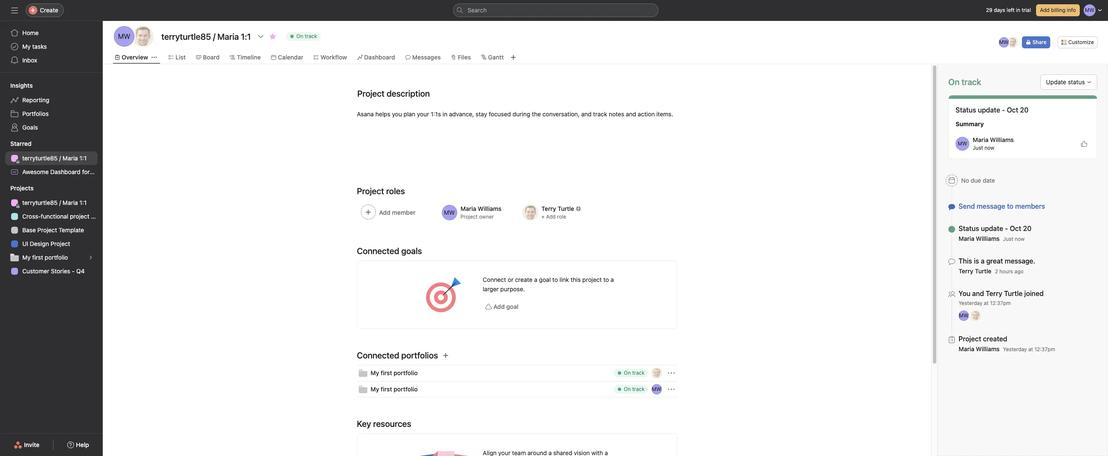 Task type: vqa. For each thing, say whether or not it's contained in the screenshot.
joined in the bottom of the page
yes



Task type: locate. For each thing, give the bounding box(es) containing it.
link
[[560, 276, 569, 284]]

1 vertical spatial terryturtle85 / maria 1:1 link
[[5, 196, 98, 210]]

design
[[30, 240, 49, 248]]

project down maria williams on the left top of page
[[461, 214, 478, 220]]

reporting
[[22, 96, 49, 104]]

2 terryturtle85 from the top
[[22, 199, 58, 206]]

portfolio for mw
[[394, 386, 418, 393]]

1 vertical spatial first
[[381, 370, 392, 377]]

to right message
[[1008, 203, 1014, 210]]

- left oct 20
[[1003, 106, 1006, 114]]

date
[[983, 177, 996, 184]]

project down base project template
[[51, 240, 70, 248]]

project created maria williams yesterday at 12:37pm
[[959, 335, 1056, 353]]

on for tt
[[624, 370, 631, 377]]

connect or create a goal to link this project to a larger purpose.
[[483, 276, 614, 293]]

tt up project created
[[973, 313, 980, 319]]

yesterday down you
[[959, 300, 983, 307]]

1 horizontal spatial at
[[1029, 347, 1034, 353]]

williams
[[991, 136, 1014, 144], [976, 235, 1000, 242], [976, 346, 1000, 353]]

1 vertical spatial update
[[981, 225, 1004, 233]]

maria up cross-functional project plan
[[63, 199, 78, 206]]

update up summary
[[978, 106, 1001, 114]]

on track for tt
[[624, 370, 645, 377]]

now
[[985, 145, 995, 151], [1015, 236, 1025, 242]]

for
[[82, 168, 90, 176]]

status for status update - oct 20
[[956, 106, 977, 114]]

status up summary
[[956, 106, 977, 114]]

maria inside projects element
[[63, 199, 78, 206]]

1 / from the top
[[59, 155, 61, 162]]

2 terryturtle85 / maria 1:1 link from the top
[[5, 196, 98, 210]]

mw down summary
[[958, 141, 968, 147]]

2 vertical spatial portfolio
[[394, 386, 418, 393]]

- for q4
[[72, 268, 75, 275]]

0 vertical spatial project
[[70, 213, 89, 220]]

1 vertical spatial terryturtle85 / maria 1:1
[[22, 199, 87, 206]]

tt button
[[652, 368, 662, 379]]

template
[[59, 227, 84, 234]]

0 vertical spatial goal
[[539, 276, 551, 284]]

larger
[[483, 286, 499, 293]]

to right the this
[[604, 276, 609, 284]]

status inside latest status update element
[[956, 106, 977, 114]]

1 vertical spatial project
[[583, 276, 602, 284]]

plan up see details, my first portfolio icon on the bottom of page
[[91, 213, 103, 220]]

williams inside maria williams just now
[[991, 136, 1014, 144]]

maria williams link inside latest status update element
[[973, 136, 1014, 144]]

add down larger
[[494, 303, 505, 311]]

add left billing
[[1041, 7, 1050, 13]]

1:1 up for
[[80, 155, 87, 162]]

0 vertical spatial terryturtle85 / maria 1:1 link
[[5, 152, 98, 165]]

list
[[176, 54, 186, 61]]

list link
[[169, 53, 186, 62]]

1 vertical spatial on track
[[624, 370, 645, 377]]

0 vertical spatial /
[[59, 155, 61, 162]]

0 vertical spatial -
[[1003, 106, 1006, 114]]

see details, my first portfolio image
[[88, 255, 93, 260]]

actions image right tt button
[[668, 370, 675, 377]]

0 horizontal spatial yesterday
[[959, 300, 983, 307]]

0 horizontal spatial and
[[582, 111, 592, 118]]

now down oct
[[1015, 236, 1025, 242]]

update down message
[[981, 225, 1004, 233]]

- inside latest status update element
[[1003, 106, 1006, 114]]

terryturtle85 inside projects element
[[22, 199, 58, 206]]

the
[[532, 111, 541, 118]]

maria williams link down project created
[[959, 346, 1000, 353]]

customer stories - q4 link
[[5, 265, 98, 278]]

0 likes. click to like this task image
[[1081, 141, 1088, 147]]

maria up awesome dashboard for new project on the left of the page
[[63, 155, 78, 162]]

update
[[978, 106, 1001, 114], [981, 225, 1004, 233]]

my inside projects element
[[22, 254, 31, 261]]

insights element
[[0, 78, 103, 136]]

on left tt button
[[624, 370, 631, 377]]

0 horizontal spatial at
[[984, 300, 989, 307]]

terryturtle85 / maria 1:1 up "functional"
[[22, 199, 87, 206]]

williams down project created
[[976, 346, 1000, 353]]

0 vertical spatial at
[[984, 300, 989, 307]]

just down summary
[[973, 145, 984, 151]]

1 vertical spatial now
[[1015, 236, 1025, 242]]

/ for second terryturtle85 / maria 1:1 link from the top of the page
[[59, 199, 61, 206]]

stay
[[476, 111, 487, 118]]

1 horizontal spatial project
[[583, 276, 602, 284]]

williams down the status update - oct 20
[[991, 136, 1014, 144]]

1 vertical spatial terryturtle85
[[22, 199, 58, 206]]

tt up overview
[[139, 33, 147, 40]]

1 horizontal spatial now
[[1015, 236, 1025, 242]]

1 vertical spatial my first portfolio
[[371, 370, 418, 377]]

yesterday inside project created maria williams yesterday at 12:37pm
[[1004, 347, 1028, 353]]

0 vertical spatial dashboard
[[364, 54, 395, 61]]

terryturtle85 / maria 1:1 up awesome dashboard for new project link
[[22, 155, 87, 162]]

mw
[[118, 33, 130, 40], [1000, 39, 1009, 45], [958, 141, 968, 147], [960, 313, 969, 319], [652, 386, 662, 393]]

on track left tt button
[[624, 370, 645, 377]]

1 horizontal spatial yesterday
[[1004, 347, 1028, 353]]

add inside add billing info button
[[1041, 7, 1050, 13]]

1 terryturtle85 / maria 1:1 from the top
[[22, 155, 87, 162]]

1:1 for first terryturtle85 / maria 1:1 link from the top
[[80, 155, 87, 162]]

now inside "status update - oct 20 maria williams just now"
[[1015, 236, 1025, 242]]

joined
[[1025, 290, 1044, 298]]

1 vertical spatial turtle
[[1005, 290, 1023, 298]]

add for add goal
[[494, 303, 505, 311]]

0 vertical spatial 12:37pm
[[991, 300, 1011, 307]]

0 horizontal spatial goal
[[507, 303, 519, 311]]

0 horizontal spatial terry
[[959, 268, 974, 275]]

turtle inside this is a great message. terry turtle 2 hours ago
[[975, 268, 992, 275]]

1 vertical spatial 12:37pm
[[1035, 347, 1056, 353]]

turtle down is
[[975, 268, 992, 275]]

1 vertical spatial status
[[959, 225, 980, 233]]

maria up this
[[959, 235, 975, 242]]

0 horizontal spatial a
[[534, 276, 538, 284]]

1 vertical spatial 1:1
[[80, 199, 87, 206]]

0 horizontal spatial turtle
[[975, 268, 992, 275]]

0 vertical spatial on track
[[297, 33, 317, 39]]

1 vertical spatial yesterday
[[1004, 347, 1028, 353]]

1 vertical spatial goal
[[507, 303, 519, 311]]

yesterday down project created
[[1004, 347, 1028, 353]]

mw up overview link
[[118, 33, 130, 40]]

asana helps you plan your 1:1s in advance, stay focused during the conversation, and track notes and action items.
[[357, 111, 674, 118]]

1 horizontal spatial goal
[[539, 276, 551, 284]]

1 horizontal spatial just
[[1004, 236, 1014, 242]]

at inside project created maria williams yesterday at 12:37pm
[[1029, 347, 1034, 353]]

None text field
[[159, 29, 253, 44]]

connected goals
[[357, 246, 422, 256]]

0 horizontal spatial 12:37pm
[[991, 300, 1011, 307]]

terryturtle85 / maria 1:1 for first terryturtle85 / maria 1:1 link from the top
[[22, 155, 87, 162]]

add member button
[[357, 201, 435, 225]]

actions image right mw button
[[668, 386, 675, 393]]

track left tt button
[[633, 370, 645, 377]]

a
[[981, 257, 985, 265], [534, 276, 538, 284], [611, 276, 614, 284]]

/ inside projects element
[[59, 199, 61, 206]]

0 vertical spatial turtle
[[975, 268, 992, 275]]

maria williams link for project created
[[959, 346, 1000, 353]]

1 horizontal spatial in
[[1017, 7, 1021, 13]]

1 vertical spatial williams
[[976, 235, 1000, 242]]

0 horizontal spatial just
[[973, 145, 984, 151]]

dashboard left for
[[50, 168, 81, 176]]

2 terryturtle85 / maria 1:1 from the top
[[22, 199, 87, 206]]

first up key resources on the bottom
[[381, 386, 392, 393]]

status for status update - oct 20 maria williams just now
[[959, 225, 980, 233]]

mw inside button
[[652, 386, 662, 393]]

12:37pm inside project created maria williams yesterday at 12:37pm
[[1035, 347, 1056, 353]]

terryturtle85 / maria 1:1 link up awesome
[[5, 152, 98, 165]]

0 vertical spatial actions image
[[668, 370, 675, 377]]

Project description title text field
[[352, 85, 432, 103]]

0 horizontal spatial add
[[494, 303, 505, 311]]

plan right 'you'
[[404, 111, 416, 118]]

maria down project created
[[959, 346, 975, 353]]

on track
[[297, 33, 317, 39], [624, 370, 645, 377], [624, 386, 645, 393]]

1:1 inside starred element
[[80, 155, 87, 162]]

timeline
[[237, 54, 261, 61]]

- inside the customer stories - q4 link
[[72, 268, 75, 275]]

- left q4
[[72, 268, 75, 275]]

customer stories - q4
[[22, 268, 85, 275]]

focused
[[489, 111, 511, 118]]

terry down this
[[959, 268, 974, 275]]

12:37pm inside you and terry turtle joined yesterday at 12:37pm
[[991, 300, 1011, 307]]

project up template
[[70, 213, 89, 220]]

actions image for mw
[[668, 386, 675, 393]]

terryturtle85 up awesome
[[22, 155, 58, 162]]

maria inside "status update - oct 20 maria williams just now"
[[959, 235, 975, 242]]

track left mw button
[[633, 386, 645, 393]]

maria inside project created maria williams yesterday at 12:37pm
[[959, 346, 975, 353]]

base project template
[[22, 227, 84, 234]]

terry inside you and terry turtle joined yesterday at 12:37pm
[[986, 290, 1003, 298]]

and right the notes
[[626, 111, 637, 118]]

1 vertical spatial at
[[1029, 347, 1034, 353]]

my inside global element
[[22, 43, 31, 50]]

1 horizontal spatial 12:37pm
[[1035, 347, 1056, 353]]

starred button
[[0, 140, 31, 148]]

plan for you
[[404, 111, 416, 118]]

terry down 2 on the bottom of the page
[[986, 290, 1003, 298]]

29
[[987, 7, 993, 13]]

0 vertical spatial terryturtle85 / maria 1:1
[[22, 155, 87, 162]]

in right left
[[1017, 7, 1021, 13]]

project
[[70, 213, 89, 220], [583, 276, 602, 284]]

2 / from the top
[[59, 199, 61, 206]]

insights
[[10, 82, 33, 89]]

status
[[1069, 78, 1086, 86]]

status inside "status update - oct 20 maria williams just now"
[[959, 225, 980, 233]]

2
[[995, 269, 999, 275]]

and inside you and terry turtle joined yesterday at 12:37pm
[[973, 290, 985, 298]]

0 vertical spatial portfolio
[[45, 254, 68, 261]]

purpose.
[[501, 286, 525, 293]]

2 vertical spatial williams
[[976, 346, 1000, 353]]

mw down tt button
[[652, 386, 662, 393]]

on up calendar
[[297, 33, 303, 39]]

gantt
[[488, 54, 504, 61]]

0 vertical spatial terry
[[959, 268, 974, 275]]

maria down summary
[[973, 136, 989, 144]]

no due date
[[962, 177, 996, 184]]

1 vertical spatial portfolio
[[394, 370, 418, 377]]

0 vertical spatial in
[[1017, 7, 1021, 13]]

2 vertical spatial on
[[624, 386, 631, 393]]

project up ui design project
[[37, 227, 57, 234]]

mw left share button at the top of page
[[1000, 39, 1009, 45]]

1 vertical spatial -
[[1006, 225, 1009, 233]]

first down the connected portfolios
[[381, 370, 392, 377]]

a right is
[[981, 257, 985, 265]]

to left link
[[553, 276, 558, 284]]

on
[[297, 33, 303, 39], [624, 370, 631, 377], [624, 386, 631, 393]]

project right new
[[105, 168, 125, 176]]

home
[[22, 29, 39, 36]]

1 1:1 from the top
[[80, 155, 87, 162]]

add right +
[[546, 214, 556, 220]]

williams down 'status update - oct 20' 'button'
[[976, 235, 1000, 242]]

2 vertical spatial my first portfolio
[[371, 386, 418, 393]]

tt
[[139, 33, 147, 40], [1010, 39, 1016, 45], [973, 313, 980, 319], [654, 370, 660, 377]]

1 vertical spatial plan
[[91, 213, 103, 220]]

maria williams link
[[973, 136, 1014, 144], [959, 235, 1000, 242], [959, 346, 1000, 353]]

1 horizontal spatial turtle
[[1005, 290, 1023, 298]]

/ up awesome dashboard for new project link
[[59, 155, 61, 162]]

terryturtle85 inside starred element
[[22, 155, 58, 162]]

- inside "status update - oct 20 maria williams just now"
[[1006, 225, 1009, 233]]

my
[[22, 43, 31, 50], [22, 254, 31, 261], [371, 370, 379, 377], [371, 386, 379, 393]]

0 vertical spatial terryturtle85
[[22, 155, 58, 162]]

0 vertical spatial add
[[1041, 7, 1050, 13]]

/ for first terryturtle85 / maria 1:1 link from the top
[[59, 155, 61, 162]]

1 horizontal spatial plan
[[404, 111, 416, 118]]

1 vertical spatial actions image
[[668, 386, 675, 393]]

maria williams link down summary
[[973, 136, 1014, 144]]

29 days left in trial
[[987, 7, 1032, 13]]

1 vertical spatial /
[[59, 199, 61, 206]]

2 vertical spatial on track
[[624, 386, 645, 393]]

on for mw
[[624, 386, 631, 393]]

1 vertical spatial maria williams link
[[959, 235, 1000, 242]]

on left mw button
[[624, 386, 631, 393]]

and right conversation,
[[582, 111, 592, 118]]

terryturtle85 up cross-
[[22, 199, 58, 206]]

1:1s
[[431, 111, 441, 118]]

status down send
[[959, 225, 980, 233]]

members
[[1016, 203, 1046, 210]]

0 vertical spatial 1:1
[[80, 155, 87, 162]]

message.
[[1005, 257, 1036, 265]]

my left tasks on the top left of the page
[[22, 43, 31, 50]]

you
[[959, 290, 971, 298]]

1:1 inside projects element
[[80, 199, 87, 206]]

files
[[458, 54, 471, 61]]

0 horizontal spatial plan
[[91, 213, 103, 220]]

1:1 for second terryturtle85 / maria 1:1 link from the top of the page
[[80, 199, 87, 206]]

turtle left joined
[[1005, 290, 1023, 298]]

in right 1:1s on the left of page
[[443, 111, 448, 118]]

0 vertical spatial just
[[973, 145, 984, 151]]

ago
[[1015, 269, 1024, 275]]

track left the notes
[[593, 111, 608, 118]]

2 vertical spatial first
[[381, 386, 392, 393]]

ui design project
[[22, 240, 70, 248]]

2 vertical spatial -
[[72, 268, 75, 275]]

0 vertical spatial yesterday
[[959, 300, 983, 307]]

my first portfolio inside projects element
[[22, 254, 68, 261]]

project created
[[959, 335, 1008, 343]]

1 vertical spatial on
[[624, 370, 631, 377]]

1 vertical spatial in
[[443, 111, 448, 118]]

0 vertical spatial plan
[[404, 111, 416, 118]]

2 horizontal spatial and
[[973, 290, 985, 298]]

2 1:1 from the top
[[80, 199, 87, 206]]

add inside add goal button
[[494, 303, 505, 311]]

my first portfolio for tt
[[371, 370, 418, 377]]

1 vertical spatial terry
[[986, 290, 1003, 298]]

a right the this
[[611, 276, 614, 284]]

1 vertical spatial just
[[1004, 236, 1014, 242]]

1 terryturtle85 from the top
[[22, 155, 58, 162]]

1:1 up cross-functional project plan
[[80, 199, 87, 206]]

my tasks link
[[5, 40, 98, 54]]

0 horizontal spatial project
[[70, 213, 89, 220]]

tt up mw button
[[654, 370, 660, 377]]

goal left link
[[539, 276, 551, 284]]

my tasks
[[22, 43, 47, 50]]

key resources
[[357, 419, 412, 429]]

terryturtle85 / maria 1:1 link up "functional"
[[5, 196, 98, 210]]

actions image
[[668, 370, 675, 377], [668, 386, 675, 393]]

files link
[[451, 53, 471, 62]]

message
[[977, 203, 1006, 210]]

update inside "status update - oct 20 maria williams just now"
[[981, 225, 1004, 233]]

+ add role
[[542, 214, 567, 220]]

track up workflow link
[[305, 33, 317, 39]]

now up date
[[985, 145, 995, 151]]

plan for project
[[91, 213, 103, 220]]

terryturtle85 / maria 1:1 inside starred element
[[22, 155, 87, 162]]

project
[[105, 168, 125, 176], [461, 214, 478, 220], [37, 227, 57, 234], [51, 240, 70, 248]]

status update - oct 20
[[956, 106, 1029, 114]]

1 horizontal spatial terry
[[986, 290, 1003, 298]]

customize
[[1069, 39, 1095, 45]]

project right the this
[[583, 276, 602, 284]]

- left oct
[[1006, 225, 1009, 233]]

update status button
[[1041, 75, 1098, 90]]

goal down purpose.
[[507, 303, 519, 311]]

hours
[[1000, 269, 1014, 275]]

and right you
[[973, 290, 985, 298]]

just down oct
[[1004, 236, 1014, 242]]

add goal button
[[483, 299, 521, 315]]

you
[[392, 111, 402, 118]]

0 vertical spatial now
[[985, 145, 995, 151]]

0 horizontal spatial dashboard
[[50, 168, 81, 176]]

role
[[557, 214, 567, 220]]

0 horizontal spatial now
[[985, 145, 995, 151]]

my down ui
[[22, 254, 31, 261]]

0 vertical spatial first
[[32, 254, 43, 261]]

no due date button
[[942, 173, 999, 188]]

2 horizontal spatial a
[[981, 257, 985, 265]]

a right create at the bottom of the page
[[534, 276, 538, 284]]

board
[[203, 54, 220, 61]]

2 vertical spatial maria williams link
[[959, 346, 1000, 353]]

0 vertical spatial williams
[[991, 136, 1014, 144]]

on track button
[[282, 30, 325, 42]]

inbox link
[[5, 54, 98, 67]]

0 vertical spatial my first portfolio
[[22, 254, 68, 261]]

plan inside projects element
[[91, 213, 103, 220]]

2 actions image from the top
[[668, 386, 675, 393]]

goal inside 'connect or create a goal to link this project to a larger purpose.'
[[539, 276, 551, 284]]

conversation,
[[543, 111, 580, 118]]

2 horizontal spatial add
[[1041, 7, 1050, 13]]

days
[[994, 7, 1006, 13]]

0 vertical spatial update
[[978, 106, 1001, 114]]

2 vertical spatial add
[[494, 303, 505, 311]]

maria williams link down 'status update - oct 20' 'button'
[[959, 235, 1000, 242]]

terryturtle85 / maria 1:1 inside projects element
[[22, 199, 87, 206]]

on track left mw button
[[624, 386, 645, 393]]

1 vertical spatial dashboard
[[50, 168, 81, 176]]

now inside maria williams just now
[[985, 145, 995, 151]]

1 actions image from the top
[[668, 370, 675, 377]]

/
[[59, 155, 61, 162], [59, 199, 61, 206]]

terry
[[959, 268, 974, 275], [986, 290, 1003, 298]]

on track up calendar
[[297, 33, 317, 39]]

0 vertical spatial status
[[956, 106, 977, 114]]

maria inside maria williams just now
[[973, 136, 989, 144]]

dashboard up project description text box
[[364, 54, 395, 61]]

at inside you and terry turtle joined yesterday at 12:37pm
[[984, 300, 989, 307]]

0 vertical spatial maria williams link
[[973, 136, 1014, 144]]

/ up cross-functional project plan
[[59, 199, 61, 206]]

global element
[[0, 21, 103, 72]]

/ inside starred element
[[59, 155, 61, 162]]

first down design
[[32, 254, 43, 261]]



Task type: describe. For each thing, give the bounding box(es) containing it.
goal inside button
[[507, 303, 519, 311]]

share button
[[1022, 36, 1051, 48]]

maria williams
[[461, 205, 502, 212]]

terryturtle85 / maria 1:1 for second terryturtle85 / maria 1:1 link from the top of the page
[[22, 199, 87, 206]]

starred element
[[0, 136, 125, 181]]

add for add billing info
[[1041, 7, 1050, 13]]

first for tt
[[381, 370, 392, 377]]

invite
[[24, 442, 39, 449]]

my down the connected portfolios
[[371, 370, 379, 377]]

1 horizontal spatial dashboard
[[364, 54, 395, 61]]

you and terry turtle joined yesterday at 12:37pm
[[959, 290, 1044, 307]]

first inside projects element
[[32, 254, 43, 261]]

0 horizontal spatial to
[[553, 276, 558, 284]]

update
[[1047, 78, 1067, 86]]

yesterday inside you and terry turtle joined yesterday at 12:37pm
[[959, 300, 983, 307]]

add tab image
[[510, 54, 517, 61]]

oct 20
[[1007, 106, 1029, 114]]

turtle inside you and terry turtle joined yesterday at 12:37pm
[[1005, 290, 1023, 298]]

tasks
[[32, 43, 47, 50]]

a inside this is a great message. terry turtle 2 hours ago
[[981, 257, 985, 265]]

send message to members
[[959, 203, 1046, 210]]

williams inside project created maria williams yesterday at 12:37pm
[[976, 346, 1000, 353]]

owner
[[479, 214, 494, 220]]

dashboard inside starred element
[[50, 168, 81, 176]]

projects element
[[0, 181, 103, 280]]

maria inside starred element
[[63, 155, 78, 162]]

customer
[[22, 268, 49, 275]]

calendar link
[[271, 53, 303, 62]]

portfolios link
[[5, 107, 98, 121]]

update for oct
[[981, 225, 1004, 233]]

1 horizontal spatial a
[[611, 276, 614, 284]]

tt inside button
[[654, 370, 660, 377]]

mw button
[[652, 385, 662, 395]]

send message to members button
[[959, 203, 1046, 210]]

project inside maria williams project owner
[[461, 214, 478, 220]]

home link
[[5, 26, 98, 40]]

actions image for tt
[[668, 370, 675, 377]]

during
[[513, 111, 531, 118]]

on track inside dropdown button
[[297, 33, 317, 39]]

remove from starred image
[[270, 33, 276, 40]]

first for mw
[[381, 386, 392, 393]]

add member
[[379, 209, 416, 216]]

add billing info button
[[1037, 4, 1080, 16]]

+
[[542, 214, 545, 220]]

search button
[[453, 3, 659, 17]]

ui
[[22, 240, 28, 248]]

great
[[987, 257, 1004, 265]]

ui design project link
[[5, 237, 98, 251]]

portfolio inside projects element
[[45, 254, 68, 261]]

1 horizontal spatial and
[[626, 111, 637, 118]]

notes
[[609, 111, 625, 118]]

add to portfolio image
[[443, 353, 449, 359]]

0 horizontal spatial in
[[443, 111, 448, 118]]

cross-functional project plan
[[22, 213, 103, 220]]

2 horizontal spatial to
[[1008, 203, 1014, 210]]

terry turtle link
[[959, 268, 992, 275]]

- for oct
[[1006, 225, 1009, 233]]

goals
[[22, 124, 38, 131]]

insights button
[[0, 81, 33, 90]]

show options image
[[258, 33, 264, 40]]

reporting link
[[5, 93, 98, 107]]

- for oct 20
[[1003, 106, 1006, 114]]

customize button
[[1058, 36, 1098, 48]]

latest status update element
[[949, 95, 1098, 159]]

add goal
[[494, 303, 519, 311]]

share
[[1033, 39, 1047, 45]]

status update - oct 20 button
[[959, 224, 1032, 233]]

action
[[638, 111, 655, 118]]

update for oct 20
[[978, 106, 1001, 114]]

just inside "status update - oct 20 maria williams just now"
[[1004, 236, 1014, 242]]

terryturtle85 for first terryturtle85 / maria 1:1 link from the top
[[22, 155, 58, 162]]

maria williams link for status
[[959, 235, 1000, 242]]

project inside cross-functional project plan link
[[70, 213, 89, 220]]

on track
[[949, 77, 982, 87]]

base
[[22, 227, 36, 234]]

search list box
[[453, 3, 659, 17]]

gantt link
[[481, 53, 504, 62]]

functional
[[41, 213, 68, 220]]

billing
[[1052, 7, 1066, 13]]

portfolios
[[22, 110, 49, 117]]

my up key resources on the bottom
[[371, 386, 379, 393]]

send
[[959, 203, 976, 210]]

messages link
[[406, 53, 441, 62]]

project roles
[[357, 186, 405, 196]]

portfolio for tt
[[394, 370, 418, 377]]

invite button
[[8, 438, 45, 453]]

projects
[[10, 185, 34, 192]]

dashboard link
[[358, 53, 395, 62]]

terry inside this is a great message. terry turtle 2 hours ago
[[959, 268, 974, 275]]

advance,
[[449, 111, 474, 118]]

my first portfolio for mw
[[371, 386, 418, 393]]

tab actions image
[[152, 55, 157, 60]]

project inside 'connect or create a goal to link this project to a larger purpose.'
[[583, 276, 602, 284]]

is
[[974, 257, 980, 265]]

1 terryturtle85 / maria 1:1 link from the top
[[5, 152, 98, 165]]

track inside dropdown button
[[305, 33, 317, 39]]

awesome dashboard for new project link
[[5, 165, 125, 179]]

mw down you
[[960, 313, 969, 319]]

terry turtle
[[542, 205, 575, 212]]

my first portfolio link
[[5, 251, 98, 265]]

board link
[[196, 53, 220, 62]]

inbox
[[22, 57, 37, 64]]

info
[[1067, 7, 1077, 13]]

terryturtle85 for second terryturtle85 / maria 1:1 link from the top of the page
[[22, 199, 58, 206]]

hide sidebar image
[[11, 7, 18, 14]]

williams inside "status update - oct 20 maria williams just now"
[[976, 235, 1000, 242]]

connect
[[483, 276, 506, 284]]

summary
[[956, 120, 985, 128]]

mw inside latest status update element
[[958, 141, 968, 147]]

create
[[515, 276, 533, 284]]

maria williams project owner
[[461, 205, 502, 220]]

awesome dashboard for new project
[[22, 168, 125, 176]]

trial
[[1022, 7, 1032, 13]]

overview
[[122, 54, 148, 61]]

workflow
[[321, 54, 347, 61]]

this
[[959, 257, 973, 265]]

tt left share button at the top of page
[[1010, 39, 1016, 45]]

1 horizontal spatial to
[[604, 276, 609, 284]]

workflow link
[[314, 53, 347, 62]]

q4
[[76, 268, 85, 275]]

on inside dropdown button
[[297, 33, 303, 39]]

create
[[40, 6, 58, 14]]

status update - oct 20 maria williams just now
[[959, 225, 1032, 242]]

starred
[[10, 140, 31, 147]]

no
[[962, 177, 970, 184]]

items.
[[657, 111, 674, 118]]

goals link
[[5, 121, 98, 135]]

asana
[[357, 111, 374, 118]]

1 horizontal spatial add
[[546, 214, 556, 220]]

cross-
[[22, 213, 41, 220]]

on track for mw
[[624, 386, 645, 393]]

project inside starred element
[[105, 168, 125, 176]]

or
[[508, 276, 514, 284]]

new
[[91, 168, 104, 176]]

help
[[76, 442, 89, 449]]

just inside maria williams just now
[[973, 145, 984, 151]]

awesome
[[22, 168, 49, 176]]



